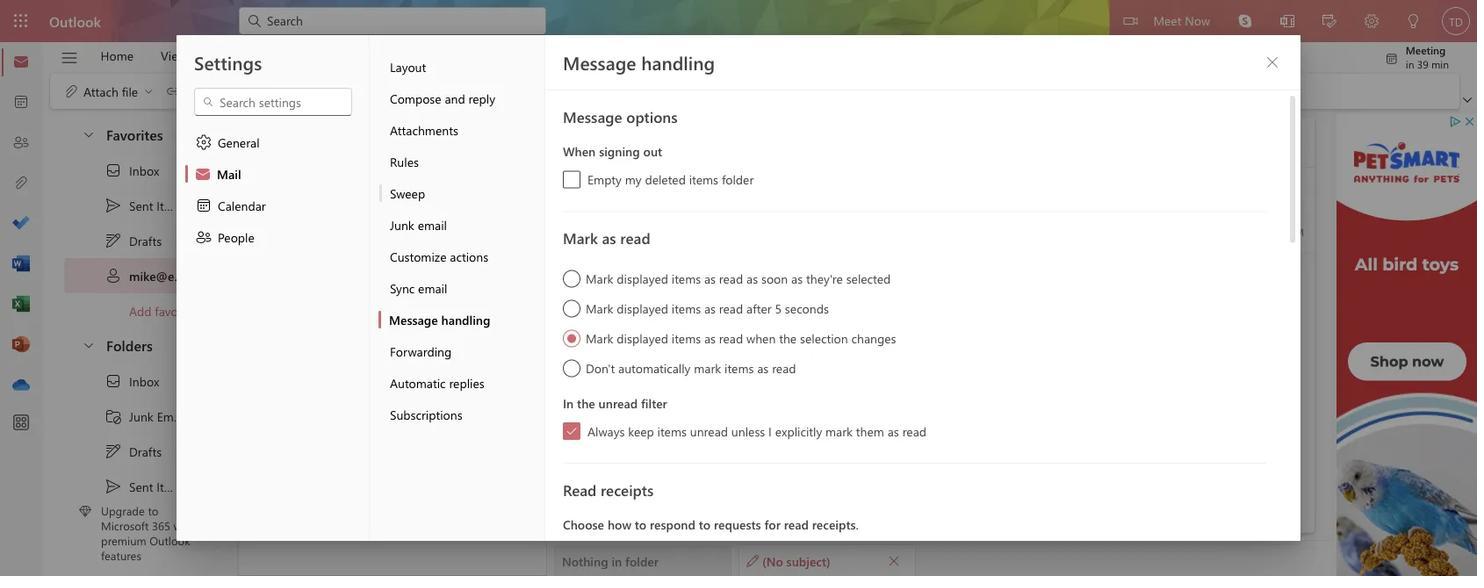Task type: describe. For each thing, give the bounding box(es) containing it.
requests
[[714, 516, 761, 533]]

reading pane main content
[[547, 110, 1332, 576]]

email for junk email
[[418, 216, 447, 233]]

message handling tab panel
[[545, 35, 1301, 576]]


[[1280, 135, 1294, 149]]

 button
[[401, 180, 503, 205]]

 for folders
[[82, 338, 96, 352]]

in for nothing in folder looks empty over here.
[[394, 473, 404, 490]]

message list section
[[239, 117, 649, 575]]

2 for 
[[182, 233, 189, 249]]

as up mark displayed items as read after 5 seconds
[[704, 270, 716, 286]]

 for  calendar
[[195, 197, 213, 214]]

5
[[775, 300, 782, 316]]

message down 12
[[389, 311, 438, 328]]

to button
[[564, 174, 618, 202]]


[[566, 425, 578, 437]]

message handling button
[[379, 304, 545, 336]]

view button
[[148, 42, 200, 69]]

folders tree item
[[64, 328, 206, 364]]

read up mark displayed items as read after 5 seconds
[[719, 270, 743, 286]]

help button
[[201, 42, 253, 69]]

folders
[[106, 335, 153, 354]]

as left soon
[[747, 270, 758, 286]]

 drafts for 
[[105, 443, 162, 460]]

meet
[[1154, 12, 1182, 28]]

format text
[[401, 47, 463, 64]]

receipts.
[[812, 516, 859, 533]]

message options element
[[563, 139, 1267, 188]]

mail image
[[12, 54, 30, 71]]

nothing for nothing in folder
[[562, 553, 608, 569]]


[[105, 408, 122, 425]]

test
[[565, 433, 596, 450]]


[[443, 228, 461, 245]]

powerpoint image
[[12, 336, 30, 354]]

items inside favorites tree
[[157, 197, 186, 214]]

message up include group
[[267, 47, 314, 64]]

in inside  meeting in 39 min
[[1406, 57, 1414, 71]]

1 - from the left
[[413, 283, 418, 299]]


[[418, 83, 436, 100]]

customize actions
[[390, 248, 488, 264]]

as down concern,
[[704, 300, 716, 316]]

them
[[856, 423, 884, 439]]

i
[[769, 423, 772, 439]]

outlook banner
[[0, 0, 1477, 42]]

2  tree item from the top
[[64, 469, 206, 504]]

favorite
[[155, 303, 196, 319]]


[[335, 83, 353, 100]]

as right soon
[[791, 270, 803, 286]]

attachments
[[390, 122, 458, 138]]

looks
[[329, 496, 361, 512]]

sync email
[[390, 280, 447, 296]]

outlook link
[[49, 0, 101, 42]]

sent for first  tree item
[[129, 197, 153, 214]]

2 items from the top
[[157, 478, 186, 495]]

 for 
[[105, 232, 122, 249]]

always
[[588, 423, 625, 439]]

after
[[747, 300, 772, 316]]

iphone
[[356, 283, 393, 299]]

email
[[157, 408, 186, 424]]

sent for 1st  tree item from the bottom of the page
[[129, 478, 153, 495]]

actions
[[450, 248, 488, 264]]

12
[[396, 283, 410, 299]]

0 vertical spatial the
[[779, 330, 797, 346]]

read right the for
[[784, 516, 809, 533]]

 button for folders
[[73, 328, 103, 361]]

read right "them"
[[903, 423, 927, 439]]

0 vertical spatial mark
[[694, 360, 721, 376]]

bullet points button
[[600, 316, 676, 350]]

payments)
[[593, 283, 649, 299]]

Search settings search field
[[214, 93, 334, 111]]

read left when
[[719, 330, 743, 346]]

 button inside message handling tab panel
[[1259, 48, 1287, 76]]

 tree item
[[64, 258, 242, 293]]

24
[[528, 283, 541, 299]]

concern,
[[661, 268, 715, 285]]

when signing out
[[563, 143, 662, 159]]

inbox for 
[[129, 162, 159, 179]]

automatic replies button
[[379, 367, 545, 399]]

compose and reply
[[390, 90, 495, 106]]

now
[[1185, 12, 1210, 28]]

sync
[[390, 280, 415, 296]]

 for  meeting in 39 min
[[1385, 52, 1399, 66]]

 inbox for 
[[105, 162, 159, 179]]

automatic replies
[[390, 375, 485, 391]]

application containing settings
[[0, 0, 1477, 576]]

min
[[1432, 57, 1449, 71]]

onedrive image
[[12, 377, 30, 394]]

forwarding button
[[379, 336, 545, 367]]

mark for mark displayed items as read as soon as they're selected
[[586, 270, 614, 286]]

changes
[[852, 330, 896, 346]]

 for favorites
[[82, 127, 96, 141]]

mike@example.com inside the  mike@example.com
[[129, 268, 242, 284]]

 inside message handling tab panel
[[1266, 55, 1280, 69]]

 for 
[[105, 372, 122, 390]]

(with
[[495, 283, 524, 299]]

to whom it may concern,
[[565, 268, 715, 285]]

format text button
[[388, 42, 476, 69]]

outlook inside upgrade to microsoft 365 with premium outlook features
[[150, 533, 190, 548]]

0 vertical spatial mike@example.com
[[309, 138, 446, 158]]

bcc
[[1284, 182, 1300, 196]]

apple iphone 12 - blue - 128gb (with 24 monthly payments)
[[320, 283, 649, 299]]

here.
[[429, 496, 456, 512]]

mail
[[217, 166, 241, 182]]

customize
[[390, 248, 447, 264]]

read up to whom it may concern,
[[620, 228, 651, 248]]

1 vertical spatial mark
[[826, 423, 853, 439]]

document containing settings
[[0, 0, 1477, 576]]

over
[[402, 496, 426, 512]]

 sent items for first  tree item
[[105, 197, 186, 214]]

mark for mark displayed items as read when the selection changes
[[586, 330, 614, 346]]

 tree item
[[64, 399, 206, 434]]

add favorite tree item
[[64, 293, 206, 328]]

forwarding
[[390, 343, 452, 359]]

 inside reading pane main content
[[888, 555, 900, 567]]

signing
[[599, 143, 640, 159]]

subject)
[[787, 553, 831, 569]]

insert
[[341, 47, 373, 64]]


[[410, 185, 424, 199]]

 for first  tree item
[[105, 197, 122, 214]]

draft saved at 9:48 am
[[1198, 224, 1304, 238]]

items for when
[[672, 330, 701, 346]]

selection
[[800, 330, 848, 346]]

bullet
[[600, 316, 635, 333]]

as down mark displayed items as read after 5 seconds
[[704, 330, 716, 346]]

junk email button
[[379, 209, 545, 241]]

 button
[[401, 180, 503, 205]]

in the unread filter
[[563, 395, 667, 411]]

inbox for 
[[129, 373, 159, 389]]

tree containing 
[[64, 364, 206, 576]]

1 vertical spatial mike@example.com
[[309, 161, 403, 175]]

junk inside  junk email
[[129, 408, 154, 424]]

settings tab list
[[177, 35, 370, 541]]

options
[[626, 106, 678, 126]]

format
[[401, 47, 439, 64]]

nothing in folder looks empty over here.
[[329, 473, 456, 512]]

to inside upgrade to microsoft 365 with premium outlook features
[[148, 503, 158, 519]]

drafts for 
[[129, 443, 162, 460]]

as up whom it
[[602, 228, 616, 248]]

dialog containing settings
[[0, 0, 1477, 576]]

word image
[[12, 256, 30, 273]]

layout
[[390, 58, 426, 75]]

bcc button
[[1278, 175, 1306, 203]]

favorites tree item
[[64, 118, 206, 153]]

displayed for mark displayed items as read after 5 seconds
[[617, 300, 668, 316]]

1 horizontal spatial to
[[635, 516, 647, 533]]

nothing for nothing in folder looks empty over here.
[[344, 473, 390, 490]]

 meeting in 39 min
[[1385, 43, 1449, 71]]


[[195, 133, 213, 151]]

subscriptions
[[390, 406, 463, 422]]

to for to
[[585, 180, 598, 196]]


[[1124, 14, 1138, 28]]

options button
[[534, 42, 603, 69]]

 pictures
[[335, 83, 399, 100]]

files image
[[12, 175, 30, 192]]

insert button
[[328, 42, 386, 69]]

message up when
[[563, 106, 622, 126]]



Task type: locate. For each thing, give the bounding box(es) containing it.
tab list containing home
[[87, 42, 603, 69]]

to for to whom it may concern,
[[565, 268, 578, 285]]

junk down sweep
[[390, 216, 414, 233]]

 button inside folders tree item
[[73, 328, 103, 361]]

general
[[218, 134, 260, 150]]

choose how to respond to requests for read receipts.
[[563, 516, 859, 533]]

 sent items
[[105, 197, 186, 214], [105, 478, 186, 495]]

0 vertical spatial 2
[[182, 233, 189, 249]]

 sent items down 1
[[105, 197, 186, 214]]

1 vertical spatial in
[[394, 473, 404, 490]]

 drafts inside favorites tree
[[105, 232, 162, 249]]

39
[[1417, 57, 1429, 71]]

 tree item
[[64, 153, 206, 188], [64, 364, 206, 399]]

1 horizontal spatial folder
[[625, 553, 659, 569]]

2 displayed from the top
[[617, 300, 668, 316]]

junk inside button
[[390, 216, 414, 233]]

unread left unless
[[690, 423, 728, 439]]

folder inside the message options element
[[722, 171, 754, 188]]

1  button from the top
[[73, 118, 103, 150]]

sent down "favorites" 'tree item' on the left top
[[129, 197, 153, 214]]

2  button from the top
[[73, 328, 103, 361]]

0 vertical spatial  tree item
[[64, 223, 206, 258]]

read
[[620, 228, 651, 248], [719, 270, 743, 286], [719, 300, 743, 316], [719, 330, 743, 346], [772, 360, 796, 376], [903, 423, 927, 439], [784, 516, 809, 533]]

items up mark displayed items as read after 5 seconds
[[672, 270, 701, 286]]

0 horizontal spatial nothing
[[344, 473, 390, 490]]

2 for 
[[182, 443, 189, 460]]

items inside the message options element
[[689, 171, 718, 188]]

items up the don't automatically mark items as read
[[672, 330, 701, 346]]

0 vertical spatial  button
[[73, 118, 103, 150]]

0 horizontal spatial in
[[394, 473, 404, 490]]

 button right subject) at the bottom of the page
[[882, 548, 906, 573]]

people image
[[12, 134, 30, 152]]

1 vertical spatial email
[[418, 216, 447, 233]]

displayed for mark displayed items as read when the selection changes
[[617, 330, 668, 346]]

 junk email
[[105, 408, 186, 425]]

1 vertical spatial junk
[[129, 408, 154, 424]]

mark as read element
[[563, 260, 1267, 440]]

 inbox down folders tree item
[[105, 372, 159, 390]]

nothing up empty
[[344, 473, 390, 490]]

0 vertical spatial 
[[105, 232, 122, 249]]

0 vertical spatial displayed
[[617, 270, 668, 286]]

 up 
[[1266, 55, 1280, 69]]

upgrade
[[101, 503, 145, 519]]

1 horizontal spatial mark
[[826, 423, 853, 439]]

 emoji
[[418, 83, 469, 100]]

0 horizontal spatial junk
[[129, 408, 154, 424]]

 for 
[[105, 162, 122, 179]]

1 horizontal spatial handling
[[641, 50, 715, 75]]

send
[[333, 184, 360, 200]]

0 vertical spatial to
[[585, 180, 598, 196]]

empty
[[588, 171, 622, 188]]

0 vertical spatial email
[[363, 184, 393, 200]]

 right subject) at the bottom of the page
[[888, 555, 900, 567]]

- right 12
[[413, 283, 418, 299]]

folder inside the nothing in folder looks empty over here.
[[408, 473, 441, 490]]

mike@example.com up send email
[[309, 138, 446, 158]]

sent inside favorites tree
[[129, 197, 153, 214]]

 button left favorites
[[73, 118, 103, 150]]

mark
[[694, 360, 721, 376], [826, 423, 853, 439]]

items down concern,
[[672, 300, 701, 316]]

 tree item for 
[[64, 153, 206, 188]]

2 horizontal spatial folder
[[722, 171, 754, 188]]

3 displayed from the top
[[617, 330, 668, 346]]

0 horizontal spatial 
[[195, 197, 213, 214]]

nothing inside the nothing in folder looks empty over here.
[[344, 473, 390, 490]]


[[60, 49, 79, 67]]

outlook
[[49, 11, 101, 30], [150, 533, 190, 548]]

 mike@example.com
[[105, 267, 242, 285]]

displayed
[[617, 270, 668, 286], [617, 300, 668, 316], [617, 330, 668, 346]]

0 vertical spatial 
[[105, 162, 122, 179]]

 inside  meeting in 39 min
[[1385, 52, 1399, 66]]

 inside tree
[[105, 443, 122, 460]]

tab list
[[87, 42, 603, 69]]

0 horizontal spatial folder
[[408, 473, 441, 490]]

in
[[563, 395, 574, 411]]

2  from the top
[[105, 478, 122, 495]]

To text field
[[627, 179, 1250, 199]]

0 vertical spatial message handling
[[563, 50, 715, 75]]

favorites
[[106, 124, 163, 143]]

 sent items inside tree
[[105, 478, 186, 495]]

1 vertical spatial 
[[105, 443, 122, 460]]

1 horizontal spatial  button
[[1259, 48, 1287, 76]]

mike@example.com button
[[309, 138, 446, 161]]

mark left "them"
[[826, 423, 853, 439]]

2 drafts from the top
[[129, 443, 162, 460]]

1 horizontal spatial 
[[1266, 55, 1280, 69]]

2  drafts from the top
[[105, 443, 162, 460]]

1 vertical spatial nothing
[[562, 553, 608, 569]]

1 vertical spatial outlook
[[150, 533, 190, 548]]

0 vertical spatial sent
[[129, 197, 153, 214]]

0 vertical spatial 
[[82, 127, 96, 141]]

mark up 'don't'
[[586, 330, 614, 346]]

sent inside tree
[[129, 478, 153, 495]]

 tree item for 
[[64, 364, 206, 399]]

1  from the top
[[105, 232, 122, 249]]

1 vertical spatial the
[[577, 395, 595, 411]]

1 horizontal spatial outlook
[[150, 533, 190, 548]]

 inbox inside tree
[[105, 372, 159, 390]]

items for i
[[657, 423, 687, 439]]

application
[[0, 0, 1477, 576]]

2  from the top
[[105, 443, 122, 460]]

 inside favorites tree
[[105, 232, 122, 249]]


[[105, 267, 122, 285]]

to left whom it
[[565, 268, 578, 285]]

items
[[157, 197, 186, 214], [157, 478, 186, 495]]

 button
[[1259, 48, 1287, 76], [882, 548, 906, 573]]


[[747, 555, 759, 567]]

1 horizontal spatial in
[[612, 553, 622, 569]]

 left favorites
[[82, 127, 96, 141]]

read left the after
[[719, 300, 743, 316]]

folder up over
[[408, 473, 441, 490]]

2 vertical spatial email
[[418, 280, 447, 296]]

left-rail-appbar navigation
[[4, 42, 39, 406]]

drafts up  tree item
[[129, 233, 162, 249]]

 drafts up 
[[105, 232, 162, 249]]

0 vertical spatial outlook
[[49, 11, 101, 30]]

1 vertical spatial  button
[[73, 328, 103, 361]]

1 vertical spatial folder
[[408, 473, 441, 490]]

settings heading
[[194, 50, 262, 75]]

0 vertical spatial nothing
[[344, 473, 390, 490]]

2 2 from the top
[[182, 443, 189, 460]]

1 inbox from the top
[[129, 162, 159, 179]]

excel image
[[12, 296, 30, 314]]

items for as
[[672, 270, 701, 286]]

1 displayed from the top
[[617, 270, 668, 286]]

1  from the top
[[105, 197, 122, 214]]

premium
[[101, 533, 146, 548]]

to right upgrade on the left
[[148, 503, 158, 519]]

items down 1
[[157, 197, 186, 214]]

folder right deleted
[[722, 171, 754, 188]]

replies
[[449, 375, 485, 391]]

 tree item up  junk email
[[64, 364, 206, 399]]

mark for mark displayed items as read after 5 seconds
[[586, 300, 614, 316]]

1 vertical spatial 
[[105, 372, 122, 390]]

 inside tree
[[105, 372, 122, 390]]

inbox up  junk email
[[129, 373, 159, 389]]

0 vertical spatial drafts
[[129, 233, 162, 249]]

the right when
[[779, 330, 797, 346]]

 up the  at the top of page
[[195, 197, 213, 214]]

 inside favorites tree
[[105, 162, 122, 179]]

1 vertical spatial 
[[105, 478, 122, 495]]

to
[[585, 180, 598, 196], [565, 268, 578, 285]]

1 horizontal spatial to
[[585, 180, 598, 196]]

 button
[[52, 43, 87, 73]]

my
[[625, 171, 642, 188]]

2 left the  at the top of page
[[182, 233, 189, 249]]

settings
[[194, 50, 262, 75]]

message handling up options
[[563, 50, 715, 75]]

folder for nothing in folder
[[625, 553, 659, 569]]


[[105, 197, 122, 214], [105, 478, 122, 495]]

don't automatically mark items as read
[[586, 360, 796, 376]]


[[194, 165, 212, 183]]

to down when
[[585, 180, 598, 196]]

0 vertical spatial 
[[1385, 52, 1399, 66]]

2 sent from the top
[[129, 478, 153, 495]]

message handling inside message handling button
[[389, 311, 490, 328]]

1  drafts from the top
[[105, 232, 162, 249]]

inbox inside favorites tree
[[129, 162, 159, 179]]

 button
[[73, 118, 103, 150], [73, 328, 103, 361]]

as right "them"
[[888, 423, 899, 439]]

2 inbox from the top
[[129, 373, 159, 389]]

2  from the top
[[105, 372, 122, 390]]

to right how
[[635, 516, 647, 533]]

handling inside button
[[441, 311, 490, 328]]

0 horizontal spatial mark
[[694, 360, 721, 376]]

soon
[[761, 270, 788, 286]]

 tree item up microsoft on the bottom left
[[64, 469, 206, 504]]

1  from the top
[[82, 127, 96, 141]]

drafts inside tree
[[129, 443, 162, 460]]

handling inside tab panel
[[641, 50, 715, 75]]

email for sync email
[[418, 280, 447, 296]]

0 vertical spatial  sent items
[[105, 197, 186, 214]]

 button for favorites
[[73, 118, 103, 150]]

 up 
[[105, 372, 122, 390]]

1 vertical spatial  sent items
[[105, 478, 186, 495]]

mike@example.com up the send email button
[[309, 161, 403, 175]]

1 horizontal spatial unread
[[690, 423, 728, 439]]

message handling inside message handling tab panel
[[563, 50, 715, 75]]

9:48
[[1266, 224, 1285, 238]]

1 items from the top
[[157, 197, 186, 214]]

empty my deleted items folder
[[588, 171, 754, 188]]

upgrade to microsoft 365 with premium outlook features
[[101, 503, 195, 563]]

 for 
[[105, 443, 122, 460]]

0 vertical spatial 
[[105, 197, 122, 214]]

1 horizontal spatial nothing
[[562, 553, 608, 569]]

to do image
[[12, 215, 30, 233]]

in inside the nothing in folder looks empty over here.
[[394, 473, 404, 490]]

1 drafts from the top
[[129, 233, 162, 249]]

1 vertical spatial 
[[82, 338, 96, 352]]

2  from the top
[[82, 338, 96, 352]]

message handling heading
[[563, 50, 715, 75]]

items for after
[[672, 300, 701, 316]]

drafts for 
[[129, 233, 162, 249]]

drafts inside favorites tree
[[129, 233, 162, 249]]

0 horizontal spatial 
[[888, 555, 900, 567]]

(no
[[762, 553, 783, 569]]

microsoft
[[101, 518, 149, 533]]

0 horizontal spatial message handling
[[389, 311, 490, 328]]

1 vertical spatial inbox
[[129, 373, 159, 389]]

 inside settings tab list
[[195, 197, 213, 214]]

0 vertical spatial items
[[157, 197, 186, 214]]

 inbox inside favorites tree
[[105, 162, 159, 179]]

1 vertical spatial  tree item
[[64, 364, 206, 399]]

1  inbox from the top
[[105, 162, 159, 179]]

as down when
[[757, 360, 769, 376]]

 for 1st  tree item from the bottom of the page
[[105, 478, 122, 495]]

2 horizontal spatial to
[[699, 516, 711, 533]]

mark displayed items as read as soon as they're selected
[[586, 270, 891, 286]]

to inside to 'button'
[[585, 180, 598, 196]]

email up customize actions
[[418, 216, 447, 233]]

 tree item up 
[[64, 223, 206, 258]]

mark displayed items as read when the selection changes
[[586, 330, 896, 346]]

automatic
[[390, 375, 446, 391]]

mark for mark as read
[[563, 228, 598, 248]]

0 vertical spatial junk
[[390, 216, 414, 233]]

rules
[[390, 153, 419, 170]]

2 - from the left
[[448, 283, 453, 299]]

selected
[[846, 270, 891, 286]]

1 vertical spatial to
[[565, 268, 578, 285]]

 drafts
[[105, 232, 162, 249], [105, 443, 162, 460]]

2
[[182, 233, 189, 249], [182, 443, 189, 460]]

sent up upgrade on the left
[[129, 478, 153, 495]]

apple
[[320, 283, 352, 299]]

junk right 
[[129, 408, 154, 424]]

0 horizontal spatial -
[[413, 283, 418, 299]]

 sent items up upgrade on the left
[[105, 478, 186, 495]]

document
[[0, 0, 1477, 576]]

 button inside "favorites" 'tree item'
[[73, 118, 103, 150]]


[[105, 232, 122, 249], [105, 443, 122, 460]]

1 vertical spatial 
[[888, 555, 900, 567]]

2 vertical spatial mike@example.com
[[129, 268, 242, 284]]

2 inside favorites tree
[[182, 233, 189, 249]]

1 vertical spatial handling
[[441, 311, 490, 328]]

 sent items for 1st  tree item from the bottom of the page
[[105, 478, 186, 495]]

home
[[101, 47, 134, 64]]

 inbox for 
[[105, 372, 159, 390]]

folder down how
[[625, 553, 659, 569]]

mark down mark displayed items as read when the selection changes
[[694, 360, 721, 376]]

1  sent items from the top
[[105, 197, 186, 214]]

subscriptions button
[[379, 399, 545, 430]]

2 down email in the left bottom of the page
[[182, 443, 189, 460]]

drafts
[[129, 233, 162, 249], [129, 443, 162, 460]]

nothing down choose
[[562, 553, 608, 569]]

 general
[[195, 133, 260, 151]]

0 vertical spatial unread
[[599, 395, 638, 411]]

0 vertical spatial folder
[[722, 171, 754, 188]]

nothing inside button
[[562, 553, 608, 569]]

and
[[445, 90, 465, 106]]

 tree item for 
[[64, 223, 206, 258]]

email inside button
[[363, 184, 393, 200]]

0 horizontal spatial to
[[148, 503, 158, 519]]

 sent items inside favorites tree
[[105, 197, 186, 214]]

1  tree item from the top
[[64, 188, 206, 223]]

 inside folders tree item
[[82, 338, 96, 352]]

people
[[218, 229, 255, 245]]

mark down payments) at the left
[[586, 300, 614, 316]]

calendar image
[[12, 94, 30, 112]]

1 vertical spatial  button
[[882, 548, 906, 573]]

customize actions button
[[379, 241, 545, 272]]

1 horizontal spatial 
[[1385, 52, 1399, 66]]

0 horizontal spatial the
[[577, 395, 595, 411]]

1 vertical spatial message handling
[[389, 311, 490, 328]]

email for send email
[[363, 184, 393, 200]]

 inside "favorites" 'tree item'
[[82, 127, 96, 141]]

include group
[[54, 74, 556, 109]]

 tree item
[[64, 188, 206, 223], [64, 469, 206, 504]]

outlook up 
[[49, 11, 101, 30]]

1 vertical spatial sent
[[129, 478, 153, 495]]

 down 
[[105, 443, 122, 460]]

out
[[643, 143, 662, 159]]

displayed for mark displayed items as read as soon as they're selected
[[617, 270, 668, 286]]

email right 12
[[418, 280, 447, 296]]

in for nothing in folder
[[612, 553, 622, 569]]

1  from the top
[[105, 162, 122, 179]]

email
[[363, 184, 393, 200], [418, 216, 447, 233], [418, 280, 447, 296]]

2  tree item from the top
[[64, 364, 206, 399]]

draft
[[1198, 224, 1222, 238]]

 tree item
[[64, 223, 206, 258], [64, 434, 206, 469]]

message
[[267, 47, 314, 64], [563, 50, 636, 75], [563, 106, 622, 126], [389, 311, 438, 328]]

 left the folders
[[82, 338, 96, 352]]

mark displayed items as read after 5 seconds
[[586, 300, 829, 316]]

items right keep
[[657, 423, 687, 439]]

1  tree item from the top
[[64, 153, 206, 188]]

 drafts for 
[[105, 232, 162, 249]]

items right deleted
[[689, 171, 718, 188]]

in left 39
[[1406, 57, 1414, 71]]

1 horizontal spatial junk
[[390, 216, 414, 233]]

 inside favorites tree
[[105, 197, 122, 214]]

2 vertical spatial displayed
[[617, 330, 668, 346]]

handling down 128gb
[[441, 311, 490, 328]]

 button
[[433, 222, 504, 250]]

message button
[[253, 42, 328, 69]]

1 vertical spatial 
[[195, 197, 213, 214]]

handling up options
[[641, 50, 715, 75]]

mike@example.com image
[[256, 138, 299, 180]]

unread up always
[[599, 395, 638, 411]]

1 vertical spatial 2
[[182, 443, 189, 460]]

 tree item down 1
[[64, 188, 206, 223]]

 inside tree
[[105, 478, 122, 495]]


[[202, 96, 214, 108]]

1 vertical spatial displayed
[[617, 300, 668, 316]]

items down mark displayed items as read when the selection changes
[[725, 360, 754, 376]]

more apps image
[[12, 415, 30, 432]]

in inside nothing in folder button
[[612, 553, 622, 569]]

 left 39
[[1385, 52, 1399, 66]]

 button left the folders
[[73, 328, 103, 361]]

0 vertical spatial  tree item
[[64, 153, 206, 188]]

in up over
[[394, 473, 404, 490]]

mark down the mark as read
[[586, 270, 614, 286]]

0 horizontal spatial  button
[[882, 548, 906, 573]]

unless
[[731, 423, 765, 439]]

Message body, press Alt+F10 to exit text field
[[565, 268, 1304, 512]]

emoji
[[439, 83, 469, 99]]

sweep button
[[379, 177, 545, 209]]

0 vertical spatial in
[[1406, 57, 1414, 71]]

mark as read
[[563, 228, 651, 248]]

1 vertical spatial  inbox
[[105, 372, 159, 390]]

whom it
[[581, 268, 629, 285]]

1 sent from the top
[[129, 197, 153, 214]]

to inside message body, press alt+f10 to exit "text field"
[[565, 268, 578, 285]]

 down "favorites" 'tree item' on the left top
[[105, 162, 122, 179]]

0 vertical spatial  tree item
[[64, 188, 206, 223]]

message options
[[563, 106, 678, 126]]

2 inside tree
[[182, 443, 189, 460]]

 up 
[[105, 232, 122, 249]]

0 horizontal spatial outlook
[[49, 11, 101, 30]]

1  tree item from the top
[[64, 223, 206, 258]]

meeting
[[1406, 43, 1446, 57]]

premium features image
[[79, 505, 91, 518]]

2 vertical spatial in
[[612, 553, 622, 569]]

monthly
[[544, 283, 590, 299]]

2  tree item from the top
[[64, 434, 206, 469]]

at
[[1254, 224, 1263, 238]]

1 vertical spatial unread
[[690, 423, 728, 439]]

1 vertical spatial  drafts
[[105, 443, 162, 460]]

0 horizontal spatial unread
[[599, 395, 638, 411]]

message up message options
[[563, 50, 636, 75]]

0 horizontal spatial handling
[[441, 311, 490, 328]]

- right blue
[[448, 283, 453, 299]]

0 vertical spatial  drafts
[[105, 232, 162, 249]]

Add a subject text field
[[554, 218, 1182, 246]]

1 vertical spatial drafts
[[129, 443, 162, 460]]

mike@example.com up favorite
[[129, 268, 242, 284]]

 up 
[[105, 197, 122, 214]]

dialog
[[0, 0, 1477, 576]]

tree
[[64, 364, 206, 576]]

favorites tree
[[64, 111, 242, 328]]

compose
[[390, 90, 441, 106]]

to right respond
[[699, 516, 711, 533]]

 up upgrade on the left
[[105, 478, 122, 495]]

1 2 from the top
[[182, 233, 189, 249]]

 tree item down favorites
[[64, 153, 206, 188]]

1 horizontal spatial -
[[448, 283, 453, 299]]

1 horizontal spatial message handling
[[563, 50, 715, 75]]

folder inside nothing in folder button
[[625, 553, 659, 569]]

the right in
[[577, 395, 595, 411]]

 inbox down "favorites" 'tree item' on the left top
[[105, 162, 159, 179]]

button
[[600, 333, 640, 350]]

 tree item down  junk email
[[64, 434, 206, 469]]

they're
[[806, 270, 843, 286]]

0 vertical spatial  inbox
[[105, 162, 159, 179]]

mark up whom it
[[563, 228, 598, 248]]

0 horizontal spatial to
[[565, 268, 578, 285]]

2  sent items from the top
[[105, 478, 186, 495]]

 drafts down  tree item
[[105, 443, 162, 460]]

read down when
[[772, 360, 796, 376]]

items up the 365
[[157, 478, 186, 495]]

0 vertical spatial 
[[1266, 55, 1280, 69]]

email right send
[[363, 184, 393, 200]]

outlook inside banner
[[49, 11, 101, 30]]

message handling down blue
[[389, 311, 490, 328]]

 tree item for 
[[64, 434, 206, 469]]

pictures
[[356, 83, 399, 99]]

compose and reply button
[[379, 83, 545, 114]]

2 vertical spatial folder
[[625, 553, 659, 569]]

 button up 
[[1259, 48, 1287, 76]]

1 vertical spatial items
[[157, 478, 186, 495]]

2  inbox from the top
[[105, 372, 159, 390]]

0 vertical spatial inbox
[[129, 162, 159, 179]]

folder for nothing in folder looks empty over here.
[[408, 473, 441, 490]]

am
[[1288, 224, 1304, 238]]

items
[[689, 171, 718, 188], [672, 270, 701, 286], [672, 300, 701, 316], [672, 330, 701, 346], [725, 360, 754, 376], [657, 423, 687, 439]]

outlook right premium
[[150, 533, 190, 548]]

in down how
[[612, 553, 622, 569]]



Task type: vqa. For each thing, say whether or not it's contained in the screenshot.
Message options 'element'
yes



